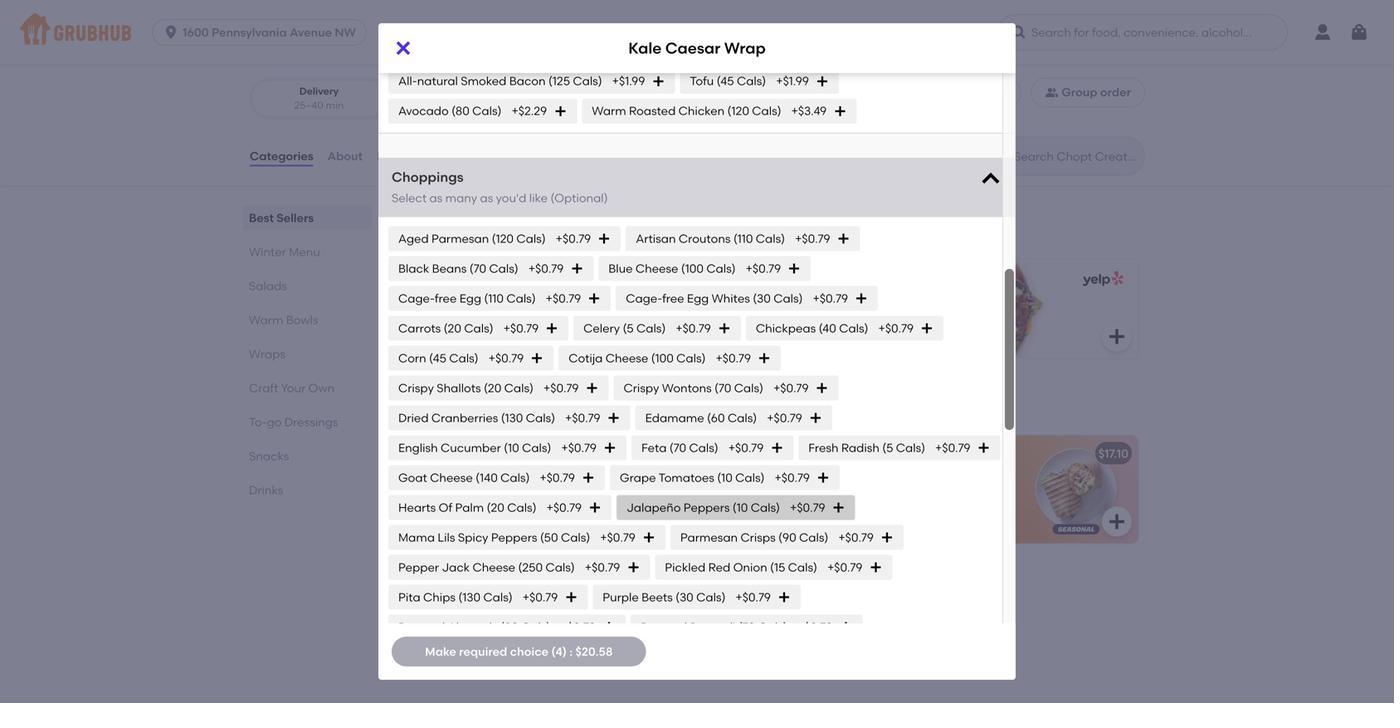 Task type: vqa. For each thing, say whether or not it's contained in the screenshot.


Task type: locate. For each thing, give the bounding box(es) containing it.
winter menu down shallots
[[405, 396, 516, 417]]

(100 up wontons
[[651, 351, 674, 365]]

pickled down spicy jalapeño goddess wrap at the bottom of page
[[897, 487, 938, 501]]

min down "delivery"
[[326, 99, 344, 111]]

0 horizontal spatial fresh
[[534, 470, 562, 484]]

cheese down artisan
[[636, 261, 679, 276]]

as left you'd
[[480, 191, 493, 205]]

chips, right crisps
[[790, 521, 823, 535]]

many
[[445, 191, 477, 205]]

cheese, down spicy jalapeño goddess wrap at the bottom of page
[[893, 504, 936, 518]]

1 horizontal spatial (110
[[734, 232, 753, 246]]

spicy right palm
[[493, 487, 522, 501]]

cheese, for salad
[[521, 504, 564, 518]]

(20 right shallots
[[484, 381, 502, 395]]

blue
[[609, 261, 633, 276]]

(120 down tofu (45 cals)
[[728, 104, 750, 118]]

2 min from the left
[[489, 99, 507, 111]]

cheese up of
[[430, 471, 473, 485]]

2 vertical spatial wrap
[[935, 446, 966, 461]]

1 horizontal spatial scallions,
[[826, 521, 877, 535]]

min
[[326, 99, 344, 111], [489, 99, 507, 111]]

bowls
[[286, 313, 318, 327]]

crispy for crispy wontons (70 cals)
[[624, 381, 659, 395]]

avocado
[[398, 104, 449, 118]]

1 horizontal spatial black
[[790, 487, 821, 501]]

radish,
[[564, 470, 602, 484], [936, 470, 974, 484]]

0 vertical spatial craft
[[793, 304, 823, 318]]

1 horizontal spatial caesar
[[666, 39, 721, 57]]

0 horizontal spatial chicken,
[[485, 470, 531, 484]]

craft your own
[[249, 381, 335, 395]]

english
[[398, 441, 438, 455]]

(70
[[470, 261, 487, 276], [715, 381, 732, 395], [670, 441, 687, 455], [739, 620, 755, 634]]

0 horizontal spatial cabbage
[[418, 537, 470, 551]]

own inside "craft your own salad $10.96 +"
[[853, 304, 880, 318]]

panko for spicy jalapeño goddess salad
[[418, 470, 453, 484]]

1 vertical spatial own
[[308, 381, 335, 395]]

1 scallions, from the left
[[454, 521, 505, 535]]

+$0.79 for fresh radish (5 cals)
[[936, 441, 971, 455]]

+$1.99 for tofu (45 cals)
[[776, 74, 809, 88]]

+$3.49 for grilled chicken (120 cals)
[[551, 14, 586, 28]]

2 chips, from the left
[[790, 521, 823, 535]]

25–40
[[294, 99, 323, 111]]

1 cotija from the left
[[486, 504, 518, 518]]

snacks
[[249, 449, 289, 463]]

(130 for cranberries
[[501, 411, 523, 425]]

svg image for avocado (80 cals)
[[554, 104, 567, 118]]

cals) right (40
[[839, 321, 869, 335]]

1 black from the left
[[418, 487, 450, 501]]

mi
[[437, 99, 449, 111]]

Search Chopt Creative Salad Co. search field
[[1013, 149, 1140, 164]]

(140 up natural
[[439, 44, 461, 58]]

1 horizontal spatial radish,
[[936, 470, 974, 484]]

jalapeño
[[452, 446, 507, 461], [824, 446, 879, 461], [627, 501, 681, 515]]

0 horizontal spatial min
[[326, 99, 344, 111]]

radish
[[842, 441, 880, 455]]

(90
[[779, 530, 797, 545]]

romaine up (250
[[508, 521, 555, 535]]

0 horizontal spatial romaine
[[508, 521, 555, 535]]

scallions, right (90
[[826, 521, 877, 535]]

1 cilantro from the left
[[485, 537, 528, 551]]

0 horizontal spatial (100
[[651, 351, 674, 365]]

scallions, down palm
[[454, 521, 505, 535]]

1 horizontal spatial and
[[930, 521, 952, 535]]

cals) right (50
[[561, 530, 590, 545]]

chicken for warm roasted chicken (120 cals)
[[679, 104, 725, 118]]

panko for spicy jalapeño goddess wrap
[[790, 470, 825, 484]]

fried
[[456, 470, 482, 484], [828, 470, 854, 484]]

1 horizontal spatial craft
[[793, 304, 823, 318]]

1 panko fried chicken, fresh radish, black beans, spicy pickled vegetables, cotija cheese, tortilla chips, scallions, romaine and cabbage & cilantro blend from the left
[[418, 470, 603, 551]]

salads
[[249, 279, 287, 293]]

$16.27
[[720, 569, 753, 583]]

0 horizontal spatial winter
[[249, 245, 286, 259]]

cals) up crispy wontons (70 cals) on the bottom of page
[[677, 351, 706, 365]]

black for spicy jalapeño goddess wrap
[[790, 487, 821, 501]]

2 yelp image from the left
[[1080, 271, 1124, 287]]

cals) up edamame (60 cals)
[[734, 381, 764, 395]]

+$0.79 for jalapeño peppers (10 cals)
[[790, 501, 826, 515]]

1 vertical spatial (20
[[484, 381, 502, 395]]

1 horizontal spatial best
[[405, 207, 443, 228]]

warm down wild-
[[592, 104, 626, 118]]

1 horizontal spatial cabbage
[[790, 537, 842, 551]]

2 black from the left
[[790, 487, 821, 501]]

1 horizontal spatial spicy
[[458, 530, 489, 545]]

1 horizontal spatial (30
[[753, 291, 771, 305]]

0 horizontal spatial (5
[[623, 321, 634, 335]]

2 cilantro from the left
[[857, 537, 900, 551]]

0 horizontal spatial fried
[[456, 470, 482, 484]]

reviews
[[377, 149, 423, 163]]

(5 right radish
[[883, 441, 894, 455]]

cals) right (125
[[573, 74, 602, 88]]

your inside "craft your own salad $10.96 +"
[[825, 304, 850, 318]]

1 vertical spatial (130
[[459, 590, 481, 604]]

+$3.49 down +$4.49
[[792, 104, 827, 118]]

0 horizontal spatial winter menu
[[249, 245, 320, 259]]

(130 down serrano heatwave bowl
[[459, 590, 481, 604]]

+$0.79 for artisan croutons (110 cals)
[[795, 232, 831, 246]]

all-
[[398, 74, 417, 88]]

caesar
[[666, 39, 721, 57], [449, 304, 491, 318]]

spicy for salad
[[493, 487, 522, 501]]

0 horizontal spatial (130
[[459, 590, 481, 604]]

1 radish, from the left
[[564, 470, 602, 484]]

0 horizontal spatial cotija
[[486, 504, 518, 518]]

cals) up "smoked"
[[464, 44, 493, 58]]

$17.10
[[727, 446, 757, 461], [1099, 446, 1129, 461]]

beans, for spicy jalapeño goddess wrap
[[824, 487, 862, 501]]

0 horizontal spatial your
[[281, 381, 306, 395]]

cals) up tofu (45 cals)
[[718, 44, 747, 58]]

categories
[[250, 149, 314, 163]]

0 horizontal spatial yelp image
[[708, 271, 752, 287]]

0 horizontal spatial (140
[[439, 44, 461, 58]]

1 horizontal spatial min
[[489, 99, 507, 111]]

0 horizontal spatial warm
[[249, 313, 283, 327]]

$20.58
[[576, 644, 613, 659]]

cals) down edamame (60 cals)
[[689, 441, 719, 455]]

1 egg from the left
[[460, 291, 482, 305]]

(110 down black beans (70 cals)
[[484, 291, 504, 305]]

1 horizontal spatial goddess
[[882, 446, 932, 461]]

warm up wraps on the left
[[249, 313, 283, 327]]

2 scallions, from the left
[[826, 521, 877, 535]]

0 horizontal spatial wrap
[[493, 304, 525, 318]]

spicy down spicy jalapeño goddess wrap at the bottom of page
[[865, 487, 894, 501]]

your up the to-go dressings
[[281, 381, 306, 395]]

0 vertical spatial (140
[[439, 44, 461, 58]]

scallions, for spicy jalapeño goddess salad
[[454, 521, 505, 535]]

own for craft your own salad $10.96 +
[[853, 304, 880, 318]]

2 vertical spatial (80
[[500, 620, 519, 634]]

1 horizontal spatial pickled
[[897, 487, 938, 501]]

(100 for cotija cheese (100 cals)
[[651, 351, 674, 365]]

2 tortilla from the left
[[939, 504, 975, 518]]

1 horizontal spatial winter
[[405, 396, 464, 417]]

1 fried from the left
[[456, 470, 482, 484]]

2 cabbage from the left
[[790, 537, 842, 551]]

1 horizontal spatial sellers
[[448, 207, 505, 228]]

tortilla
[[567, 504, 603, 518], [939, 504, 975, 518]]

2 cheese, from the left
[[893, 504, 936, 518]]

panko fried chicken, fresh radish, black beans, spicy pickled vegetables, cotija cheese, tortilla chips, scallions, romaine and cabbage & cilantro blend for salad
[[418, 470, 603, 551]]

(120
[[487, 14, 509, 28], [728, 104, 750, 118], [492, 232, 514, 246]]

1 $17.10 from the left
[[727, 446, 757, 461]]

0 vertical spatial menu
[[289, 245, 320, 259]]

1 and from the left
[[558, 521, 580, 535]]

purple
[[603, 590, 639, 604]]

parmesan up black beans (70 cals)
[[432, 232, 489, 246]]

craft
[[793, 304, 823, 318], [249, 381, 279, 395]]

menu down best sellers
[[289, 245, 320, 259]]

2 beans, from the left
[[824, 487, 862, 501]]

radish, down spicy jalapeño goddess wrap at the bottom of page
[[936, 470, 974, 484]]

0 horizontal spatial vegetables,
[[418, 504, 484, 518]]

beans, for spicy jalapeño goddess salad
[[452, 487, 490, 501]]

cheese down celery (5 cals)
[[606, 351, 649, 365]]

1 vertical spatial (10
[[717, 471, 733, 485]]

+$4.49
[[757, 44, 793, 58]]

0 horizontal spatial own
[[308, 381, 335, 395]]

2 fried from the left
[[828, 470, 854, 484]]

& up pepper jack cheese (250 cals)
[[473, 537, 482, 551]]

+$0.79 for corn (45 cals)
[[489, 351, 524, 365]]

falafel
[[398, 44, 436, 58]]

beans, down radish
[[824, 487, 862, 501]]

2 as from the left
[[480, 191, 493, 205]]

2 cage- from the left
[[626, 291, 662, 305]]

1 romaine from the left
[[508, 521, 555, 535]]

+$0.79 for cage-free egg whites (30 cals)
[[813, 291, 848, 305]]

(10 up parmesan crisps (90 cals)
[[733, 501, 748, 515]]

0 horizontal spatial chips,
[[418, 521, 451, 535]]

1 vertical spatial craft
[[249, 381, 279, 395]]

1 fresh from the left
[[534, 470, 562, 484]]

2 crispy from the left
[[624, 381, 659, 395]]

+$0.79 for purple beets (30 cals)
[[736, 590, 771, 604]]

0 horizontal spatial (80
[[452, 104, 470, 118]]

cage- up celery (5 cals)
[[626, 291, 662, 305]]

svg image for mama lils spicy peppers (50 cals)
[[642, 531, 656, 544]]

1 beans, from the left
[[452, 487, 490, 501]]

1 horizontal spatial crispy
[[624, 381, 659, 395]]

wrap for kale caesar wrap
[[724, 39, 766, 57]]

pickup
[[447, 85, 480, 97]]

cals) down tofu (45 cals)
[[752, 104, 782, 118]]

svg image for black beans (70 cals)
[[571, 262, 584, 275]]

0 horizontal spatial +$3.49
[[551, 14, 586, 28]]

min inside delivery 25–40 min
[[326, 99, 344, 111]]

panko fried chicken, fresh radish, black beans, spicy pickled vegetables, cotija cheese, tortilla chips, scallions, romaine and cabbage & cilantro blend
[[418, 470, 603, 551], [790, 470, 975, 551]]

best inside best sellers most ordered on grubhub
[[405, 207, 443, 228]]

1 horizontal spatial as
[[480, 191, 493, 205]]

lils
[[438, 530, 455, 545]]

kale inside kale caesar wrap $10.61 +
[[421, 304, 446, 318]]

egg down black beans (70 cals)
[[460, 291, 482, 305]]

2 romaine from the left
[[880, 521, 927, 535]]

cheese, for wrap
[[893, 504, 936, 518]]

(5
[[623, 321, 634, 335], [883, 441, 894, 455]]

1 & from the left
[[473, 537, 482, 551]]

1 chips, from the left
[[418, 521, 451, 535]]

fresh for wrap
[[906, 470, 934, 484]]

order
[[1101, 85, 1131, 99]]

as down choppings
[[430, 191, 443, 205]]

spicy for wrap
[[865, 487, 894, 501]]

0 horizontal spatial cage-
[[398, 291, 435, 305]]

2 horizontal spatial jalapeño
[[824, 446, 879, 461]]

1600 pennsylvania avenue nw button
[[152, 19, 373, 46]]

1 vertical spatial kale
[[421, 304, 446, 318]]

kale for kale caesar wrap $10.61 +
[[421, 304, 446, 318]]

0 horizontal spatial cilantro
[[485, 537, 528, 551]]

1 horizontal spatial kale
[[629, 39, 662, 57]]

1 vertical spatial menu
[[468, 396, 516, 417]]

salad inside "craft your own salad $10.96 +"
[[882, 304, 916, 318]]

pita chips (130 cals)
[[398, 590, 513, 604]]

salad
[[882, 304, 916, 318], [563, 446, 596, 461]]

1 horizontal spatial chips,
[[790, 521, 823, 535]]

0 horizontal spatial and
[[558, 521, 580, 535]]

tortilla for salad
[[567, 504, 603, 518]]

caesar inside kale caesar wrap $10.61 +
[[449, 304, 491, 318]]

best sellers
[[249, 211, 314, 225]]

cilantro for salad
[[485, 537, 528, 551]]

goddess right cucumber
[[510, 446, 560, 461]]

own
[[853, 304, 880, 318], [308, 381, 335, 395]]

spicy left radish
[[790, 446, 821, 461]]

+$3.49 up wild-
[[551, 14, 586, 28]]

(120 up all-natural smoked bacon (125 cals)
[[487, 14, 509, 28]]

1 tortilla from the left
[[567, 504, 603, 518]]

black for spicy jalapeño goddess salad
[[418, 487, 450, 501]]

beans, down goat cheese (140 cals)
[[452, 487, 490, 501]]

all-natural smoked bacon (125 cals)
[[398, 74, 602, 88]]

1 horizontal spatial egg
[[687, 291, 709, 305]]

best up the most
[[405, 207, 443, 228]]

+$0.79 for chickpeas (40 cals)
[[879, 321, 914, 335]]

aged
[[398, 232, 429, 246]]

svg image for grape tomatoes (10 cals)
[[817, 471, 830, 484]]

2 free from the left
[[662, 291, 684, 305]]

panko
[[631, 14, 666, 28], [418, 470, 453, 484], [790, 470, 825, 484]]

(40
[[819, 321, 837, 335]]

2 radish, from the left
[[936, 470, 974, 484]]

1 yelp image from the left
[[708, 271, 752, 287]]

1 horizontal spatial romaine
[[880, 521, 927, 535]]

0 horizontal spatial jalapeño
[[452, 446, 507, 461]]

0 horizontal spatial menu
[[289, 245, 320, 259]]

chips
[[423, 590, 456, 604]]

+$0.79 for celery (5 cals)
[[676, 321, 711, 335]]

blend for salad
[[531, 537, 563, 551]]

0 vertical spatial peppers
[[684, 501, 730, 515]]

fried
[[669, 14, 697, 28]]

caesar for kale caesar wrap
[[666, 39, 721, 57]]

min down all-natural smoked bacon (125 cals)
[[489, 99, 507, 111]]

0 vertical spatial parmesan
[[432, 232, 489, 246]]

cheese for cotija
[[606, 351, 649, 365]]

to-
[[249, 415, 267, 429]]

(50
[[540, 530, 558, 545]]

0 horizontal spatial cheese,
[[521, 504, 564, 518]]

warm for warm bowls
[[249, 313, 283, 327]]

beets
[[642, 590, 673, 604]]

0 horizontal spatial free
[[435, 291, 457, 305]]

1 vertical spatial your
[[281, 381, 306, 395]]

2 vertical spatial (120
[[492, 232, 514, 246]]

2 pickled from the left
[[897, 487, 938, 501]]

1 horizontal spatial free
[[662, 291, 684, 305]]

0 horizontal spatial $17.10
[[727, 446, 757, 461]]

$17.10 for wrap
[[1099, 446, 1129, 461]]

artisan
[[636, 232, 676, 246]]

yelp image
[[708, 271, 752, 287], [1080, 271, 1124, 287]]

0 horizontal spatial egg
[[460, 291, 482, 305]]

svg image for all-natural smoked bacon (125 cals)
[[652, 75, 665, 88]]

1 vegetables, from the left
[[418, 504, 484, 518]]

cals) right on
[[517, 232, 546, 246]]

2 horizontal spatial panko
[[790, 470, 825, 484]]

1 horizontal spatial (45
[[717, 74, 734, 88]]

chicken left (190
[[700, 14, 746, 28]]

star icon image
[[249, 24, 266, 41]]

black
[[418, 487, 450, 501], [790, 487, 821, 501]]

1 spicy from the left
[[493, 487, 522, 501]]

chips,
[[418, 521, 451, 535], [790, 521, 823, 535]]

2 chicken, from the left
[[856, 470, 903, 484]]

scallions,
[[454, 521, 505, 535], [826, 521, 877, 535]]

roasted down purple beets (30 cals)
[[641, 620, 687, 634]]

cals) right (90
[[799, 530, 829, 545]]

winter down shallots
[[405, 396, 464, 417]]

smoked
[[461, 74, 507, 88]]

scallions, for spicy jalapeño goddess wrap
[[826, 521, 877, 535]]

main navigation navigation
[[0, 0, 1395, 65]]

cheese, up (50
[[521, 504, 564, 518]]

(100 down croutons
[[681, 261, 704, 276]]

2 $17.10 from the left
[[1099, 446, 1129, 461]]

nw
[[335, 25, 356, 39]]

svg image
[[1350, 22, 1370, 42], [163, 24, 179, 41], [652, 75, 665, 88], [554, 104, 567, 118], [598, 232, 611, 245], [571, 262, 584, 275], [788, 262, 801, 275], [588, 292, 601, 305], [546, 322, 559, 335], [718, 322, 731, 335], [531, 352, 544, 365], [758, 352, 771, 365], [586, 382, 599, 395], [607, 411, 621, 425], [603, 441, 617, 455], [771, 441, 784, 455], [582, 471, 595, 484], [817, 471, 830, 484], [832, 501, 846, 514], [1107, 512, 1127, 532], [642, 531, 656, 544], [870, 561, 883, 574], [778, 591, 791, 604], [603, 621, 616, 634], [839, 621, 853, 634]]

1 vertical spatial wrap
[[493, 304, 525, 318]]

winter up salads
[[249, 245, 286, 259]]

0 vertical spatial (80
[[697, 44, 715, 58]]

fresh radish (5 cals)
[[809, 441, 926, 455]]

panko fried chicken (190 cals)
[[631, 14, 803, 28]]

1 free from the left
[[435, 291, 457, 305]]

cheese
[[636, 261, 679, 276], [606, 351, 649, 365], [430, 471, 473, 485], [473, 560, 516, 574]]

sellers inside best sellers most ordered on grubhub
[[448, 207, 505, 228]]

craft inside "craft your own salad $10.96 +"
[[793, 304, 823, 318]]

1 horizontal spatial fried
[[828, 470, 854, 484]]

like
[[529, 191, 548, 205]]

svg image for aged parmesan (120 cals)
[[598, 232, 611, 245]]

1 pickled from the left
[[525, 487, 566, 501]]

fresh
[[809, 441, 839, 455]]

spicy
[[418, 446, 450, 461], [790, 446, 821, 461], [458, 530, 489, 545]]

+$0.79 for pita chips (130 cals)
[[523, 590, 558, 604]]

0 horizontal spatial kale
[[421, 304, 446, 318]]

yelp image for craft your own salad
[[1080, 271, 1124, 287]]

black down the goat
[[418, 487, 450, 501]]

+$1.99 for all-natural smoked bacon (125 cals)
[[612, 74, 645, 88]]

0 horizontal spatial radish,
[[564, 470, 602, 484]]

cabbage for spicy jalapeño goddess wrap
[[790, 537, 842, 551]]

cals) right croutons
[[756, 232, 785, 246]]

(70 right beans
[[470, 261, 487, 276]]

svg image for carrots (20 cals)
[[546, 322, 559, 335]]

1 horizontal spatial blend
[[903, 537, 935, 551]]

craft for craft your own
[[249, 381, 279, 395]]

0 horizontal spatial panko
[[418, 470, 453, 484]]

0 horizontal spatial (45
[[429, 351, 447, 365]]

chips, down of
[[418, 521, 451, 535]]

2 spicy from the left
[[865, 487, 894, 501]]

2 vegetables, from the left
[[790, 504, 856, 518]]

2 vertical spatial (10
[[733, 501, 748, 515]]

romaine down spicy jalapeño goddess wrap at the bottom of page
[[880, 521, 927, 535]]

(100 for blue cheese (100 cals)
[[681, 261, 704, 276]]

+$1.99 down caught
[[612, 74, 645, 88]]

beans,
[[452, 487, 490, 501], [824, 487, 862, 501]]

1 vertical spatial warm
[[249, 313, 283, 327]]

1 cage- from the left
[[398, 291, 435, 305]]

fried down fresh
[[828, 470, 854, 484]]

0 vertical spatial caesar
[[666, 39, 721, 57]]

2 egg from the left
[[687, 291, 709, 305]]

(70 up '(60'
[[715, 381, 732, 395]]

2 cotija from the left
[[858, 504, 890, 518]]

crispy for crispy shallots (20 cals)
[[398, 381, 434, 395]]

(45 right tofu
[[717, 74, 734, 88]]

2 and from the left
[[930, 521, 952, 535]]

radish, for wrap
[[936, 470, 974, 484]]

0 horizontal spatial pickled
[[525, 487, 566, 501]]

2 +$1.99 from the left
[[776, 74, 809, 88]]

radish, left grape
[[564, 470, 602, 484]]

1 cabbage from the left
[[418, 537, 470, 551]]

(110 right croutons
[[734, 232, 753, 246]]

spicy up the goat
[[418, 446, 450, 461]]

cheese,
[[521, 504, 564, 518], [893, 504, 936, 518]]

svg image for roasted almonds (80 cals)
[[603, 621, 616, 634]]

option group
[[249, 77, 534, 120]]

corn
[[398, 351, 426, 365]]

1 vertical spatial +$3.49
[[792, 104, 827, 118]]

1 cheese, from the left
[[521, 504, 564, 518]]

0 vertical spatial salad
[[882, 304, 916, 318]]

2 & from the left
[[845, 537, 854, 551]]

chicken
[[438, 14, 484, 28], [700, 14, 746, 28], [679, 104, 725, 118]]

2 blend from the left
[[903, 537, 935, 551]]

1 vertical spatial salad
[[563, 446, 596, 461]]

1 min from the left
[[326, 99, 344, 111]]

2 fresh from the left
[[906, 470, 934, 484]]

roasted down wild-caught shrimp (80 cals)
[[629, 104, 676, 118]]

(10 for cucumber
[[504, 441, 519, 455]]

palm
[[455, 501, 484, 515]]

(80 up make required choice (4) : $20.58
[[500, 620, 519, 634]]

goddess right radish
[[882, 446, 932, 461]]

svg image
[[593, 15, 606, 28], [855, 15, 869, 28], [1011, 24, 1028, 41], [393, 38, 413, 58], [816, 75, 829, 88], [834, 104, 847, 118], [980, 168, 1003, 191], [837, 232, 851, 245], [855, 292, 868, 305], [921, 322, 934, 335], [735, 327, 755, 346], [1107, 327, 1127, 346], [816, 382, 829, 395], [809, 411, 822, 425], [978, 441, 991, 455], [589, 501, 602, 514], [735, 512, 755, 532], [881, 531, 894, 544], [627, 561, 640, 574], [565, 591, 578, 604]]

wrap inside kale caesar wrap $10.61 +
[[493, 304, 525, 318]]

2 goddess from the left
[[882, 446, 932, 461]]

1 +$1.99 from the left
[[612, 74, 645, 88]]

drinks
[[249, 483, 283, 497]]

(140
[[439, 44, 461, 58], [476, 471, 498, 485]]

red
[[709, 560, 731, 574]]

1 as from the left
[[430, 191, 443, 205]]

crispy down cotija cheese (100 cals)
[[624, 381, 659, 395]]

and for wrap
[[930, 521, 952, 535]]

free for (110
[[435, 291, 457, 305]]

1 blend from the left
[[531, 537, 563, 551]]

0 vertical spatial kale
[[629, 39, 662, 57]]

spicy jalapeño goddess salad
[[418, 446, 596, 461]]

caesar down fried
[[666, 39, 721, 57]]

edamame (60 cals)
[[645, 411, 757, 425]]

1 chicken, from the left
[[485, 470, 531, 484]]

0 horizontal spatial blend
[[531, 537, 563, 551]]

1 goddess from the left
[[510, 446, 560, 461]]

(110
[[734, 232, 753, 246], [484, 291, 504, 305]]

winter
[[249, 245, 286, 259], [405, 396, 464, 417]]

2 panko fried chicken, fresh radish, black beans, spicy pickled vegetables, cotija cheese, tortilla chips, scallions, romaine and cabbage & cilantro blend from the left
[[790, 470, 975, 551]]

fresh for salad
[[534, 470, 562, 484]]

(70 for beans
[[470, 261, 487, 276]]

chicken, for salad
[[485, 470, 531, 484]]

0 horizontal spatial crispy
[[398, 381, 434, 395]]

1 crispy from the left
[[398, 381, 434, 395]]

wrap for kale caesar wrap $10.61 +
[[493, 304, 525, 318]]

cabbage right crisps
[[790, 537, 842, 551]]

own for craft your own
[[308, 381, 335, 395]]

chicken down tofu
[[679, 104, 725, 118]]

egg left whites
[[687, 291, 709, 305]]

0 horizontal spatial black
[[418, 487, 450, 501]]

(20 right carrots
[[444, 321, 462, 335]]

menu down "crispy shallots (20 cals)"
[[468, 396, 516, 417]]

cotija up "mama lils spicy peppers (50 cals)"
[[486, 504, 518, 518]]

fresh down spicy jalapeño goddess wrap at the bottom of page
[[906, 470, 934, 484]]

0 vertical spatial (100
[[681, 261, 704, 276]]

(100
[[681, 261, 704, 276], [651, 351, 674, 365]]

categories button
[[249, 126, 314, 186]]

svg image for blue cheese (100 cals)
[[788, 262, 801, 275]]

3.8
[[266, 25, 282, 40]]

peppers up (250
[[491, 530, 538, 545]]

1 horizontal spatial tortilla
[[939, 504, 975, 518]]



Task type: describe. For each thing, give the bounding box(es) containing it.
goddess for salad
[[510, 446, 560, 461]]

warm roasted chicken (120 cals)
[[592, 104, 782, 118]]

$17.10 for salad
[[727, 446, 757, 461]]

spicy for spicy jalapeño goddess wrap
[[790, 446, 821, 461]]

svg image for celery (5 cals)
[[718, 322, 731, 335]]

1 horizontal spatial parmesan
[[681, 530, 738, 545]]

goat
[[398, 471, 427, 485]]

chips, for spicy jalapeño goddess wrap
[[790, 521, 823, 535]]

cals) right broccoli
[[758, 620, 788, 634]]

roasted almonds (80 cals)
[[398, 620, 551, 634]]

tofu (45 cals)
[[690, 74, 766, 88]]

pickled for wrap
[[897, 487, 938, 501]]

most
[[405, 230, 432, 245]]

schedule
[[954, 85, 1007, 99]]

bacon
[[509, 74, 546, 88]]

celery
[[584, 321, 620, 335]]

cheese for blue
[[636, 261, 679, 276]]

cals) down spicy jalapeño goddess salad
[[501, 471, 530, 485]]

crispy shallots (20 cals)
[[398, 381, 534, 395]]

$10.96
[[793, 323, 827, 337]]

10–20
[[460, 99, 487, 111]]

•
[[453, 99, 457, 111]]

+ inside kale caesar wrap $10.61 +
[[453, 323, 460, 337]]

feta (70 cals)
[[642, 441, 719, 455]]

make required choice (4) : $20.58
[[425, 644, 613, 659]]

serrano
[[418, 569, 463, 583]]

feta
[[642, 441, 667, 455]]

tortilla for wrap
[[939, 504, 975, 518]]

broccoli
[[690, 620, 736, 634]]

choppings
[[392, 169, 464, 185]]

(45 for corn
[[429, 351, 447, 365]]

edamame
[[645, 411, 704, 425]]

92
[[324, 25, 338, 39]]

shrimp
[[654, 44, 694, 58]]

+$0.79 for parmesan crisps (90 cals)
[[839, 530, 874, 545]]

craft for craft your own salad $10.96 +
[[793, 304, 823, 318]]

2 horizontal spatial (80
[[697, 44, 715, 58]]

1600 pennsylvania avenue nw
[[183, 25, 356, 39]]

group order button
[[1031, 77, 1146, 107]]

fried for spicy jalapeño goddess wrap
[[828, 470, 854, 484]]

svg image for roasted broccoli (70 cals)
[[839, 621, 853, 634]]

svg image for english cucumber (10 cals)
[[603, 441, 617, 455]]

1 horizontal spatial menu
[[468, 396, 516, 417]]

mama lils spicy peppers (50 cals)
[[398, 530, 590, 545]]

1 vertical spatial winter menu
[[405, 396, 516, 417]]

tomatoes
[[659, 471, 715, 485]]

svg image for corn (45 cals)
[[531, 352, 544, 365]]

best for best sellers most ordered on grubhub
[[405, 207, 443, 228]]

cals) right '(60'
[[728, 411, 757, 425]]

wild-
[[581, 44, 611, 58]]

select
[[392, 191, 427, 205]]

good
[[352, 27, 379, 39]]

+$0.79 for dried cranberries (130 cals)
[[565, 411, 601, 425]]

shallots
[[437, 381, 481, 395]]

+$0.79 for feta (70 cals)
[[729, 441, 764, 455]]

+$0.79 for roasted broccoli (70 cals)
[[798, 620, 833, 634]]

min inside the pickup 0.2 mi • 10–20 min
[[489, 99, 507, 111]]

cals) up jalapeño peppers (10 cals)
[[736, 471, 765, 485]]

spicy jalapeño goddess salad image
[[643, 435, 767, 543]]

tofu
[[690, 74, 714, 88]]

cals) right (250
[[546, 560, 575, 574]]

delivery
[[299, 85, 339, 97]]

svg image for pickled red onion (15 cals)
[[870, 561, 883, 574]]

best for best sellers
[[249, 211, 274, 225]]

0 vertical spatial (20
[[444, 321, 462, 335]]

+$0.79 for cage-free egg (110 cals)
[[546, 291, 581, 305]]

(120 for blue cheese (100 cals)
[[492, 232, 514, 246]]

reviews button
[[376, 126, 424, 186]]

(10 for peppers
[[733, 501, 748, 515]]

$16.27 +
[[720, 569, 760, 583]]

chicken up falafel (140 cals)
[[438, 14, 484, 28]]

+ inside "craft your own salad $10.96 +"
[[827, 323, 834, 337]]

(70 for broccoli
[[739, 620, 755, 634]]

croutons
[[679, 232, 731, 246]]

chickpeas
[[756, 321, 816, 335]]

pennsylvania
[[212, 25, 287, 39]]

+$0.79 for roasted almonds (80 cals)
[[561, 620, 596, 634]]

+$0.79 for cotija cheese (100 cals)
[[716, 351, 751, 365]]

option group containing delivery 25–40 min
[[249, 77, 534, 120]]

cage- for cage-free egg whites (30 cals)
[[626, 291, 662, 305]]

salad for spicy jalapeño goddess salad
[[563, 446, 596, 461]]

cals) up "crispy shallots (20 cals)"
[[449, 351, 479, 365]]

crispy wontons (70 cals)
[[624, 381, 764, 395]]

yelp image for kale caesar wrap
[[708, 271, 752, 287]]

spicy jalapeño goddess wrap image
[[1014, 435, 1139, 543]]

salad for craft your own salad $10.96 +
[[882, 304, 916, 318]]

1 horizontal spatial +
[[753, 569, 760, 583]]

cals) up dried cranberries (130 cals)
[[504, 381, 534, 395]]

roasted broccoli (70 cals)
[[641, 620, 788, 634]]

warm bowls
[[249, 313, 318, 327]]

wontons
[[662, 381, 712, 395]]

0 horizontal spatial peppers
[[491, 530, 538, 545]]

caught
[[611, 44, 652, 58]]

food
[[381, 27, 403, 39]]

1 horizontal spatial peppers
[[684, 501, 730, 515]]

svg image inside main navigation navigation
[[1011, 24, 1028, 41]]

romaine for salad
[[508, 521, 555, 535]]

cals) up cotija cheese (100 cals)
[[637, 321, 666, 335]]

2 vertical spatial (20
[[487, 501, 505, 515]]

cotija for wrap
[[858, 504, 890, 518]]

cage-free egg (110 cals)
[[398, 291, 536, 305]]

best sellers most ordered on grubhub
[[405, 207, 550, 245]]

people icon image
[[1045, 86, 1059, 99]]

grape
[[620, 471, 656, 485]]

+$3.99
[[813, 14, 849, 28]]

1 vertical spatial (5
[[883, 441, 894, 455]]

(70 for wontons
[[715, 381, 732, 395]]

egg for whites
[[687, 291, 709, 305]]

(125
[[549, 74, 570, 88]]

cals) up 'cage-free egg whites (30 cals)'
[[707, 261, 736, 276]]

search icon image
[[988, 146, 1008, 166]]

+$0.79 for aged parmesan (120 cals)
[[556, 232, 591, 246]]

(363)
[[285, 25, 314, 39]]

warm for warm roasted chicken (120 cals)
[[592, 104, 626, 118]]

cals) up spicy jalapeño goddess salad
[[526, 411, 555, 425]]

cals) right radish
[[896, 441, 926, 455]]

cals) up bacon
[[512, 14, 541, 28]]

cals) down on
[[489, 261, 519, 276]]

0 vertical spatial (110
[[734, 232, 753, 246]]

(45 for tofu
[[717, 74, 734, 88]]

cals) down grubhub
[[507, 291, 536, 305]]

on
[[483, 230, 497, 245]]

(10 for tomatoes
[[717, 471, 733, 485]]

wild-caught shrimp (80 cals)
[[581, 44, 747, 58]]

+$0.79 for crispy shallots (20 cals)
[[544, 381, 579, 395]]

roasted for roasted broccoli (70 cals)
[[641, 620, 687, 634]]

cheese down "mama lils spicy peppers (50 cals)"
[[473, 560, 516, 574]]

0 vertical spatial (5
[[623, 321, 634, 335]]

0 horizontal spatial (110
[[484, 291, 504, 305]]

+$0.79 for goat cheese (140 cals)
[[540, 471, 575, 485]]

grilled chicken (120 cals)
[[398, 14, 541, 28]]

kale caesar wrap
[[629, 39, 766, 57]]

cage- for cage-free egg (110 cals)
[[398, 291, 435, 305]]

0 vertical spatial (30
[[753, 291, 771, 305]]

serrano heatwave bowl
[[418, 569, 555, 583]]

1 vertical spatial (80
[[452, 104, 470, 118]]

cals) up choice
[[521, 620, 551, 634]]

1 vertical spatial (140
[[476, 471, 498, 485]]

cals) down heatwave
[[483, 590, 513, 604]]

0 vertical spatial winter menu
[[249, 245, 320, 259]]

wraps
[[249, 347, 286, 361]]

0.2
[[420, 99, 434, 111]]

serrano heatwave bowl image
[[643, 557, 767, 665]]

+$0.79 for pepper jack cheese (250 cals)
[[585, 560, 620, 574]]

romaine for wrap
[[880, 521, 927, 535]]

cals) up broccoli
[[697, 590, 726, 604]]

cabbage for spicy jalapeño goddess salad
[[418, 537, 470, 551]]

falafel (140 cals)
[[398, 44, 493, 58]]

svg image for jalapeño peppers (10 cals)
[[832, 501, 846, 514]]

cals) down cage-free egg (110 cals)
[[464, 321, 494, 335]]

onion
[[733, 560, 768, 574]]

cals) right (190
[[774, 14, 803, 28]]

sellers for best sellers most ordered on grubhub
[[448, 207, 505, 228]]

(4)
[[552, 644, 567, 659]]

cals) up crisps
[[751, 501, 780, 515]]

svg image for dried cranberries (130 cals)
[[607, 411, 621, 425]]

panko fried chicken, fresh radish, black beans, spicy pickled vegetables, cotija cheese, tortilla chips, scallions, romaine and cabbage & cilantro blend for wrap
[[790, 470, 975, 551]]

crisps
[[741, 530, 776, 545]]

+$0.79 for grape tomatoes (10 cals)
[[775, 471, 810, 485]]

aged parmesan (120 cals)
[[398, 232, 546, 246]]

grilled
[[398, 14, 435, 28]]

pita
[[398, 590, 421, 604]]

(70 right feta
[[670, 441, 687, 455]]

cals) up "mama lils spicy peppers (50 cals)"
[[507, 501, 537, 515]]

avocado (80 cals)
[[398, 104, 502, 118]]

blend for wrap
[[903, 537, 935, 551]]

svg image inside 1600 pennsylvania avenue nw button
[[163, 24, 179, 41]]

cotija cheese (100 cals)
[[569, 351, 706, 365]]

svg image for purple beets (30 cals)
[[778, 591, 791, 604]]

vegetables, for spicy jalapeño goddess wrap
[[790, 504, 856, 518]]

0 horizontal spatial (30
[[676, 590, 694, 604]]

cals) right (15
[[788, 560, 818, 574]]

radish, for salad
[[564, 470, 602, 484]]

and for salad
[[558, 521, 580, 535]]

avenue
[[290, 25, 332, 39]]

cals) down "smoked"
[[472, 104, 502, 118]]

1 horizontal spatial jalapeño
[[627, 501, 681, 515]]

(250
[[518, 560, 543, 574]]

cotija
[[569, 351, 603, 365]]

blue cheese (100 cals)
[[609, 261, 736, 276]]

cals) up chickpeas
[[774, 291, 803, 305]]

goat cheese (140 cals)
[[398, 471, 530, 485]]

svg image for cage-free egg (110 cals)
[[588, 292, 601, 305]]

+$0.79 for black beans (70 cals)
[[529, 261, 564, 276]]

choice
[[510, 644, 549, 659]]

(15
[[770, 560, 786, 574]]

you'd
[[496, 191, 527, 205]]

0 vertical spatial winter
[[249, 245, 286, 259]]

about
[[328, 149, 363, 163]]

artisan croutons (110 cals)
[[636, 232, 785, 246]]

choppings select as many as you'd like (optional)
[[392, 169, 608, 205]]

chicken for panko fried chicken (190 cals)
[[700, 14, 746, 28]]

cals) right cucumber
[[522, 441, 551, 455]]

$10.61
[[421, 323, 453, 337]]

cals) down +$4.49
[[737, 74, 766, 88]]

group
[[1062, 85, 1098, 99]]

2 horizontal spatial wrap
[[935, 446, 966, 461]]

carrots
[[398, 321, 441, 335]]

goddess for wrap
[[882, 446, 932, 461]]

celery (5 cals)
[[584, 321, 666, 335]]

+$0.79 for blue cheese (100 cals)
[[746, 261, 781, 276]]

chickpeas (40 cals)
[[756, 321, 869, 335]]

dried cranberries (130 cals)
[[398, 411, 555, 425]]

1 vertical spatial (120
[[728, 104, 750, 118]]

+$0.79 for pickled red onion (15 cals)
[[828, 560, 863, 574]]

chicken, for wrap
[[856, 470, 903, 484]]

(120 for wild-caught shrimp (80 cals)
[[487, 14, 509, 28]]

english cucumber (10 cals)
[[398, 441, 551, 455]]

your for craft your own salad $10.96 +
[[825, 304, 850, 318]]

pickled for salad
[[525, 487, 566, 501]]

egg for (110
[[460, 291, 482, 305]]

+$3.49 for warm roasted chicken (120 cals)
[[792, 104, 827, 118]]

delivery 25–40 min
[[294, 85, 344, 111]]

cheese for goat
[[430, 471, 473, 485]]

1 horizontal spatial panko
[[631, 14, 666, 28]]



